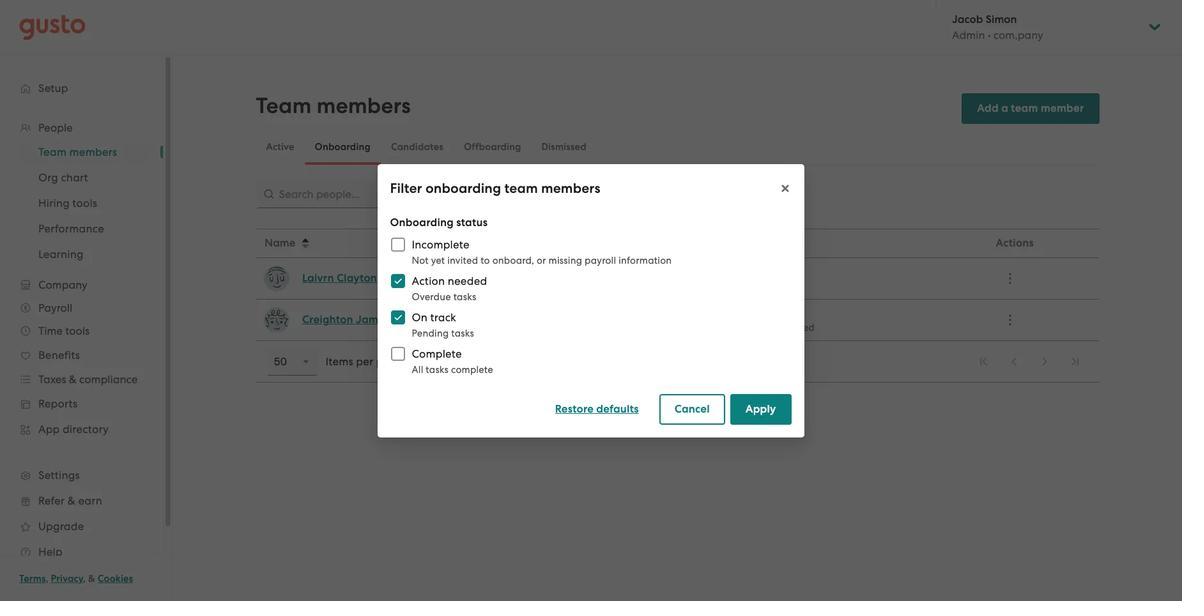 Task type: describe. For each thing, give the bounding box(es) containing it.
tasks for needed
[[454, 291, 477, 303]]

team for onboarding
[[505, 180, 538, 197]]

onboarding for self
[[711, 322, 763, 334]]

self onboarding not started
[[692, 322, 814, 334]]

candidates button
[[381, 132, 454, 162]]

offboarding button
[[454, 132, 531, 162]]

payroll
[[585, 255, 617, 266]]

active button
[[256, 132, 305, 162]]

Search people... field
[[256, 180, 527, 208]]

cookies
[[98, 573, 133, 585]]

0 horizontal spatial members
[[317, 93, 411, 119]]

privacy link
[[51, 573, 83, 585]]

apply button
[[731, 394, 792, 425]]

missing
[[549, 255, 583, 266]]

dismissed
[[542, 141, 587, 153]]

page navigation element
[[256, 341, 1100, 383]]

incomplete
[[412, 238, 470, 251]]

restore defaults
[[556, 402, 639, 416]]

needed
[[448, 274, 488, 287]]

creighton james's avatar image
[[264, 307, 289, 333]]

Action needed checkbox
[[384, 267, 412, 295]]

action
[[412, 274, 445, 287]]

cookies button
[[98, 571, 133, 587]]

laivrn clayton link
[[302, 271, 377, 286]]

onboarding people filters dialog
[[378, 164, 805, 437]]

all
[[412, 364, 424, 375]]

restore defaults button
[[540, 394, 655, 425]]

terms
[[19, 573, 46, 585]]

page
[[376, 355, 403, 368]]

laivrn
[[302, 272, 334, 285]]

cancel
[[675, 402, 710, 416]]

team members
[[256, 93, 411, 119]]

active
[[266, 141, 294, 153]]

all tasks complete
[[412, 364, 494, 375]]

pending
[[412, 328, 449, 339]]

add
[[977, 102, 999, 115]]

or
[[537, 255, 547, 266]]

offboarding
[[464, 141, 521, 153]]

laivrn clayton's avatar image
[[264, 266, 289, 291]]

laivrn clayton
[[302, 272, 377, 285]]

information
[[619, 255, 672, 266]]

onboarding for onboarding status
[[390, 216, 454, 229]]

add a team member button
[[962, 93, 1100, 124]]

clayton
[[336, 272, 377, 285]]

grid containing name
[[256, 229, 1100, 341]]

dismissed button
[[531, 132, 597, 162]]

james
[[356, 313, 389, 327]]

not
[[766, 322, 780, 334]]

new notifications image
[[542, 188, 555, 201]]

onboarding for onboarding
[[315, 141, 371, 153]]

per
[[356, 355, 374, 368]]

restore
[[556, 402, 594, 416]]

home image
[[19, 14, 86, 40]]

member
[[1041, 102, 1084, 115]]

On track checkbox
[[384, 303, 412, 331]]

onboarding for filter
[[426, 180, 501, 197]]

filter onboarding team members
[[390, 180, 601, 197]]

creighton
[[302, 313, 353, 327]]

2 vertical spatial tasks
[[426, 364, 449, 375]]

team for a
[[1011, 102, 1038, 115]]



Task type: locate. For each thing, give the bounding box(es) containing it.
team inside onboarding people filters dialog
[[505, 180, 538, 197]]

tasks for track
[[452, 328, 474, 339]]

items per page
[[326, 355, 403, 368]]

members up onboarding button
[[317, 93, 411, 119]]

not yet invited to onboard, or missing payroll information
[[412, 255, 672, 266]]

onboarding left not
[[711, 322, 763, 334]]

onboarding inside onboarding people filters dialog
[[390, 216, 454, 229]]

0 horizontal spatial onboarding
[[426, 180, 501, 197]]

yet
[[431, 255, 445, 266]]

members inside onboarding people filters dialog
[[542, 180, 601, 197]]

team members tab list
[[256, 129, 1100, 165]]

privacy
[[51, 573, 83, 585]]

started
[[783, 322, 814, 334]]

tasks down track
[[452, 328, 474, 339]]

onboarding down 'team members'
[[315, 141, 371, 153]]

tasks down needed
[[454, 291, 477, 303]]

account menu element
[[936, 0, 1163, 54]]

pending tasks
[[412, 328, 474, 339]]

&
[[88, 573, 95, 585]]

onboarding
[[315, 141, 371, 153], [390, 216, 454, 229]]

new notifications image
[[542, 188, 555, 201]]

Complete checkbox
[[384, 340, 412, 368]]

,
[[46, 573, 48, 585], [83, 573, 86, 585]]

invited
[[448, 255, 479, 266]]

onboarding inside onboarding button
[[315, 141, 371, 153]]

1 horizontal spatial members
[[542, 180, 601, 197]]

1 horizontal spatial team
[[1011, 102, 1038, 115]]

action needed
[[412, 274, 488, 287]]

1 vertical spatial members
[[542, 180, 601, 197]]

onboarding inside dialog
[[426, 180, 501, 197]]

1 vertical spatial team
[[505, 180, 538, 197]]

onboarding up name button
[[390, 216, 454, 229]]

a
[[1002, 102, 1008, 115]]

members
[[317, 93, 411, 119], [542, 180, 601, 197]]

tasks
[[454, 291, 477, 303], [452, 328, 474, 339], [426, 364, 449, 375]]

onboard,
[[493, 255, 535, 266]]

, left &
[[83, 573, 86, 585]]

0 vertical spatial onboarding
[[426, 180, 501, 197]]

team right a
[[1011, 102, 1038, 115]]

tasks down complete
[[426, 364, 449, 375]]

1 horizontal spatial onboarding
[[711, 322, 763, 334]]

0 vertical spatial members
[[317, 93, 411, 119]]

0 horizontal spatial team
[[505, 180, 538, 197]]

2 , from the left
[[83, 573, 86, 585]]

filter
[[390, 180, 423, 197]]

creighton james
[[302, 313, 389, 327]]

team inside button
[[1011, 102, 1038, 115]]

0 horizontal spatial ,
[[46, 573, 48, 585]]

track
[[431, 311, 457, 324]]

members down dismissed
[[542, 180, 601, 197]]

on track
[[412, 311, 457, 324]]

grid
[[256, 229, 1100, 341]]

status
[[457, 216, 488, 229]]

onboarding button
[[305, 132, 381, 162]]

onboarding up status
[[426, 180, 501, 197]]

apply
[[746, 402, 776, 416]]

creighton james link
[[302, 313, 389, 328]]

1 vertical spatial tasks
[[452, 328, 474, 339]]

name button
[[257, 230, 550, 257]]

overdue tasks
[[412, 291, 477, 303]]

terms , privacy , & cookies
[[19, 573, 133, 585]]

not
[[412, 255, 429, 266]]

onboarding status
[[390, 216, 488, 229]]

0 vertical spatial tasks
[[454, 291, 477, 303]]

cancel button
[[660, 394, 726, 425]]

1 vertical spatial onboarding
[[711, 322, 763, 334]]

defaults
[[597, 402, 639, 416]]

list inside page navigation element
[[969, 348, 1089, 376]]

1 , from the left
[[46, 573, 48, 585]]

onboarding
[[426, 180, 501, 197], [711, 322, 763, 334]]

0 vertical spatial team
[[1011, 102, 1038, 115]]

Incomplete checkbox
[[384, 230, 412, 259]]

candidates
[[391, 141, 443, 153]]

team
[[1011, 102, 1038, 115], [505, 180, 538, 197]]

1 horizontal spatial ,
[[83, 573, 86, 585]]

team left new notifications icon
[[505, 180, 538, 197]]

1 vertical spatial onboarding
[[390, 216, 454, 229]]

1 horizontal spatial onboarding
[[390, 216, 454, 229]]

items
[[326, 355, 353, 368]]

to
[[481, 255, 490, 266]]

0 vertical spatial onboarding
[[315, 141, 371, 153]]

list
[[969, 348, 1089, 376]]

team
[[256, 93, 311, 119]]

overdue
[[412, 291, 451, 303]]

terms link
[[19, 573, 46, 585]]

add a team member
[[977, 102, 1084, 115]]

0 horizontal spatial onboarding
[[315, 141, 371, 153]]

self
[[692, 322, 709, 334]]

on
[[412, 311, 428, 324]]

complete
[[412, 347, 462, 360]]

name
[[264, 236, 295, 250]]

complete
[[451, 364, 494, 375]]

onboarding inside grid
[[711, 322, 763, 334]]

, left privacy
[[46, 573, 48, 585]]



Task type: vqa. For each thing, say whether or not it's contained in the screenshot.
Previous payroll records
no



